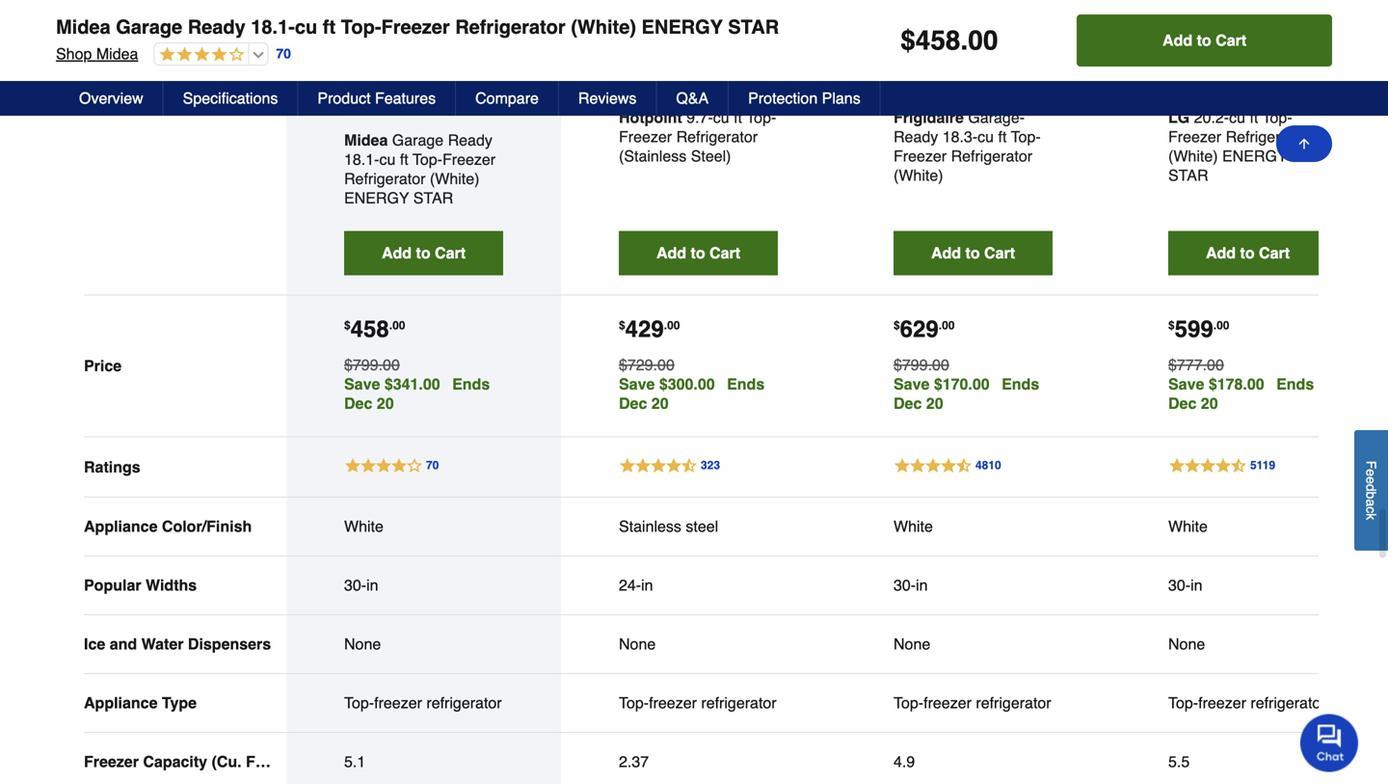 Task type: vqa. For each thing, say whether or not it's contained in the screenshot.
Stepper number input field with increment and decrement buttons NUMBER FIELD
no



Task type: locate. For each thing, give the bounding box(es) containing it.
30-in cell
[[344, 576, 503, 595], [894, 576, 1053, 595], [1169, 576, 1328, 595]]

00 right 429 at the top of the page
[[667, 319, 680, 332]]

add to cart for 9.7-cu ft top- freezer refrigerator (stainless steel)
[[657, 244, 741, 262]]

2 30-in cell from the left
[[894, 576, 1053, 595]]

add to cart button up $ 429 . 00
[[619, 231, 778, 276]]

top-freezer refrigerator cell up 5.1 cell
[[344, 694, 503, 713]]

1 horizontal spatial 30-in cell
[[894, 576, 1053, 595]]

3 white from the left
[[1169, 518, 1208, 535]]

top-
[[341, 16, 381, 38], [747, 109, 777, 127], [1263, 109, 1293, 127], [1011, 128, 1041, 146], [413, 151, 443, 168], [344, 694, 374, 712], [619, 694, 649, 712], [894, 694, 924, 712], [1169, 694, 1199, 712]]

00 for save $300.00
[[667, 319, 680, 332]]

0 horizontal spatial 3
[[349, 101, 354, 112]]

top-freezer refrigerator for 4th top-freezer refrigerator cell from right
[[344, 694, 502, 712]]

q&a
[[676, 89, 709, 107]]

ready down compare
[[448, 131, 493, 149]]

refrigerator up steel)
[[677, 128, 758, 146]]

add up $ 629 . 00
[[931, 244, 961, 262]]

3 left "features"
[[349, 101, 354, 112]]

freezer down compare
[[443, 151, 496, 168]]

cu
[[295, 16, 317, 38], [713, 109, 730, 127], [1230, 109, 1246, 127], [978, 128, 994, 146], [379, 151, 396, 168]]

3 top-freezer refrigerator from the left
[[894, 694, 1052, 712]]

2 none from the left
[[619, 635, 656, 653]]

1 horizontal spatial ready
[[448, 131, 493, 149]]

name
[[84, 66, 126, 83]]

20 for 599
[[1201, 395, 1219, 412]]

2 30-in from the left
[[894, 576, 928, 594]]

star
[[728, 16, 779, 38], [1169, 167, 1209, 184], [413, 189, 453, 207]]

top-freezer refrigerator up 2.37 cell
[[619, 694, 777, 712]]

options for lg
[[1182, 78, 1225, 89]]

options up hotpoint
[[632, 78, 675, 89]]

garage down "features"
[[392, 131, 444, 149]]

. inside $ 629 . 00
[[939, 319, 942, 332]]

0 horizontal spatial 458
[[351, 316, 389, 343]]

ft down "features"
[[400, 151, 409, 168]]

star inside 20.2-cu ft top- freezer refrigerator (white) energy star
[[1169, 167, 1209, 184]]

3 white cell from the left
[[1169, 517, 1328, 536]]

top-freezer refrigerator cell up 4.9 cell
[[894, 694, 1053, 713]]

appliance for appliance color/finish
[[84, 518, 158, 535]]

cu inside garage- ready 18.3-cu ft top- freezer refrigerator (white)
[[978, 128, 994, 146]]

$ 429 . 00
[[619, 316, 680, 343]]

1 vertical spatial energy
[[1223, 147, 1288, 165]]

$ inside $ 429 . 00
[[619, 319, 626, 332]]

00 up "2 options available" cell
[[968, 25, 998, 56]]

4 freezer from the left
[[1199, 694, 1247, 712]]

$ up the $777.00
[[1169, 319, 1175, 332]]

4 ends from the left
[[1277, 375, 1315, 393]]

q&a button
[[657, 81, 729, 116]]

refrigerator up 4.9 cell
[[976, 694, 1052, 712]]

top- up 2.37
[[619, 694, 649, 712]]

3 freezer from the left
[[924, 694, 972, 712]]

3 options available up the 20.2-
[[1174, 78, 1281, 89]]

ft right the 20.2-
[[1250, 109, 1259, 127]]

top- up the product features
[[341, 16, 381, 38]]

5.5 cell
[[1169, 752, 1328, 772]]

garage inside garage ready 18.1-cu ft top-freezer refrigerator (white) energy star
[[392, 131, 444, 149]]

frigidaire
[[894, 109, 964, 127]]

$ for save $178.00
[[1169, 319, 1175, 332]]

. up the $777.00
[[1214, 319, 1217, 332]]

dec down save $300.00
[[619, 395, 647, 412]]

20.2-
[[1194, 109, 1230, 127]]

00 for save $341.00
[[393, 319, 405, 332]]

arrow up image
[[1297, 136, 1312, 151]]

3 dec from the left
[[894, 395, 922, 412]]

white
[[344, 518, 384, 535], [894, 518, 933, 535], [1169, 518, 1208, 535]]

3 in from the left
[[916, 576, 928, 594]]

$341.00
[[385, 375, 440, 393]]

1 appliance from the top
[[84, 518, 158, 535]]

2 horizontal spatial energy
[[1223, 147, 1288, 165]]

in
[[367, 576, 379, 594], [641, 576, 653, 594], [916, 576, 928, 594], [1191, 576, 1203, 594]]

cu inside 9.7-cu ft top- freezer refrigerator (stainless steel)
[[713, 109, 730, 127]]

2 in from the left
[[641, 576, 653, 594]]

1 horizontal spatial $799.00
[[894, 356, 950, 374]]

f
[[1364, 461, 1379, 469]]

. up save $170.00
[[939, 319, 942, 332]]

ends dec 20
[[344, 375, 490, 412], [619, 375, 765, 412], [894, 375, 1040, 412], [1169, 375, 1315, 412]]

refrigerator inside 9.7-cu ft top- freezer refrigerator (stainless steel)
[[677, 128, 758, 146]]

1 top-freezer refrigerator from the left
[[344, 694, 502, 712]]

0 horizontal spatial 3 options available
[[349, 101, 457, 112]]

none for 2nd none cell from right
[[894, 635, 931, 653]]

4 ends dec 20 from the left
[[1169, 375, 1315, 412]]

1 horizontal spatial 3 options available
[[624, 78, 731, 89]]

18.1-
[[251, 16, 295, 38], [344, 151, 379, 168]]

2 horizontal spatial ready
[[894, 128, 939, 146]]

top-freezer refrigerator for second top-freezer refrigerator cell from left
[[619, 694, 777, 712]]

20 for 429
[[652, 395, 669, 412]]

ends for 429
[[727, 375, 765, 393]]

popular widths
[[84, 576, 197, 594]]

0 horizontal spatial $799.00
[[344, 356, 400, 374]]

ready inside garage ready 18.1-cu ft top-freezer refrigerator (white) energy star
[[448, 131, 493, 149]]

2 top-freezer refrigerator from the left
[[619, 694, 777, 712]]

add to cart button down garage ready 18.1-cu ft top-freezer refrigerator (white) energy star
[[344, 231, 503, 276]]

none cell
[[344, 635, 503, 654], [619, 635, 778, 654], [894, 635, 1053, 654], [1169, 635, 1328, 654]]

e up b
[[1364, 476, 1379, 484]]

2 $799.00 from the left
[[894, 356, 950, 374]]

save for 629
[[894, 375, 930, 393]]

20 down save $341.00
[[377, 395, 394, 412]]

4 top-freezer refrigerator from the left
[[1169, 694, 1327, 712]]

1 refrigerator from the left
[[427, 694, 502, 712]]

$ 458 . 00 up "2 options available" cell
[[901, 25, 998, 56]]

options up the 20.2-
[[1182, 78, 1225, 89]]

2 none cell from the left
[[619, 635, 778, 654]]

0 horizontal spatial 30-
[[344, 576, 367, 594]]

70
[[276, 46, 291, 61]]

1 in from the left
[[367, 576, 379, 594]]

0 horizontal spatial white cell
[[344, 517, 503, 536]]

3 up lg
[[1174, 78, 1179, 89]]

1 horizontal spatial 458
[[916, 25, 961, 56]]

2 white cell from the left
[[894, 517, 1053, 536]]

1 vertical spatial $ 458 . 00
[[344, 316, 405, 343]]

1 vertical spatial garage
[[392, 131, 444, 149]]

5.1 cell
[[344, 752, 503, 772]]

top-freezer refrigerator up 4.9 cell
[[894, 694, 1052, 712]]

4.9
[[894, 753, 915, 771]]

1 horizontal spatial 3
[[624, 78, 629, 89]]

white cell
[[344, 517, 503, 536], [894, 517, 1053, 536], [1169, 517, 1328, 536]]

options up garage ready 18.1-cu ft top-freezer refrigerator (white) energy star
[[357, 101, 401, 112]]

3 none cell from the left
[[894, 635, 1053, 654]]

20 down save $170.00
[[927, 395, 944, 412]]

ready
[[188, 16, 246, 38], [894, 128, 939, 146], [448, 131, 493, 149]]

cu inside 20.2-cu ft top- freezer refrigerator (white) energy star
[[1230, 109, 1246, 127]]

freezer for 4th top-freezer refrigerator cell from right
[[374, 694, 422, 712]]

save
[[344, 375, 380, 393], [619, 375, 655, 393], [894, 375, 930, 393], [1169, 375, 1205, 393]]

. inside $ 599 . 00
[[1214, 319, 1217, 332]]

0 vertical spatial midea
[[56, 16, 111, 38]]

0 vertical spatial energy
[[642, 16, 723, 38]]

3 for hotpoint
[[624, 78, 629, 89]]

458 up save $341.00
[[351, 316, 389, 343]]

429
[[626, 316, 664, 343]]

to for 20.2-cu ft top- freezer refrigerator (white) energy star
[[1241, 244, 1255, 262]]

2 dec from the left
[[619, 395, 647, 412]]

1 vertical spatial star
[[1169, 167, 1209, 184]]

2 horizontal spatial white
[[1169, 518, 1208, 535]]

4 refrigerator from the left
[[1251, 694, 1327, 712]]

top-freezer refrigerator cell up 2.37 cell
[[619, 694, 778, 713]]

1 top-freezer refrigerator cell from the left
[[344, 694, 503, 713]]

water
[[141, 635, 184, 653]]

0 horizontal spatial 18.1-
[[251, 16, 295, 38]]

20 for 458
[[377, 395, 394, 412]]

add to cart button for garage ready 18.1-cu ft top-freezer refrigerator (white) energy star
[[344, 231, 503, 276]]

20 down save $300.00
[[652, 395, 669, 412]]

. for save $170.00
[[939, 319, 942, 332]]

refrigerator down product features button
[[344, 170, 426, 188]]

ends for 629
[[1002, 375, 1040, 393]]

available for 9.7-
[[678, 78, 731, 89]]

(white)
[[571, 16, 636, 38], [1169, 147, 1218, 165], [894, 167, 944, 184], [430, 170, 480, 188]]

0 vertical spatial $ 458 . 00
[[901, 25, 998, 56]]

1 horizontal spatial white cell
[[894, 517, 1053, 536]]

$ up save $170.00
[[894, 319, 900, 332]]

. inside $ 458 . 00
[[389, 319, 393, 332]]

options right "2"
[[907, 78, 950, 89]]

cart
[[1216, 31, 1247, 49], [435, 244, 466, 262], [710, 244, 741, 262], [985, 244, 1015, 262], [1259, 244, 1290, 262]]

0 horizontal spatial 3 options available cell
[[344, 96, 461, 116]]

protection plans
[[748, 89, 861, 107]]

3 for lg
[[1174, 78, 1179, 89]]

top- right the 20.2-
[[1263, 109, 1293, 127]]

0 vertical spatial appliance
[[84, 518, 158, 535]]

2 vertical spatial star
[[413, 189, 453, 207]]

00 inside $ 429 . 00
[[667, 319, 680, 332]]

freezer
[[374, 694, 422, 712], [649, 694, 697, 712], [924, 694, 972, 712], [1199, 694, 1247, 712]]

ft inside garage ready 18.1-cu ft top-freezer refrigerator (white) energy star
[[400, 151, 409, 168]]

ready up the 4.2 stars image
[[188, 16, 246, 38]]

ends right $300.00
[[727, 375, 765, 393]]

add up $ 429 . 00
[[657, 244, 687, 262]]

add to cart down garage ready 18.1-cu ft top-freezer refrigerator (white) energy star
[[382, 244, 466, 262]]

available
[[678, 78, 731, 89], [953, 78, 1006, 89], [1228, 78, 1281, 89], [403, 101, 457, 112]]

price
[[84, 357, 122, 375]]

00 right 599
[[1217, 319, 1230, 332]]

midea garage ready 18.1-cu ft top-freezer refrigerator (white) energy star
[[56, 16, 779, 38]]

1 freezer from the left
[[374, 694, 422, 712]]

1 none from the left
[[344, 635, 381, 653]]

$300.00
[[659, 375, 715, 393]]

ends for 458
[[452, 375, 490, 393]]

f e e d b a c k button
[[1355, 430, 1389, 550]]

3 options available for 20.2-
[[1174, 78, 1281, 89]]

available up "garage-" at top
[[953, 78, 1006, 89]]

3 refrigerator from the left
[[976, 694, 1052, 712]]

reviews button
[[559, 81, 657, 116]]

4 save from the left
[[1169, 375, 1205, 393]]

3 options available for 9.7-
[[624, 78, 731, 89]]

2 appliance from the top
[[84, 694, 158, 712]]

. inside $ 429 . 00
[[664, 319, 667, 332]]

1 horizontal spatial white
[[894, 518, 933, 535]]

refrigerator down the 20.2-
[[1226, 128, 1308, 146]]

$799.00 up save $170.00
[[894, 356, 950, 374]]

none
[[344, 635, 381, 653], [619, 635, 656, 653], [894, 635, 931, 653], [1169, 635, 1206, 653]]

2 vertical spatial midea
[[344, 131, 388, 149]]

ends right the $170.00 on the right
[[1002, 375, 1040, 393]]

available inside cell
[[953, 78, 1006, 89]]

3 ends from the left
[[1002, 375, 1040, 393]]

18.1- up 70
[[251, 16, 295, 38]]

freezer down hotpoint
[[619, 128, 672, 146]]

3 none from the left
[[894, 635, 931, 653]]

top-freezer refrigerator for third top-freezer refrigerator cell
[[894, 694, 1052, 712]]

1 ends from the left
[[452, 375, 490, 393]]

ft down "garage-" at top
[[999, 128, 1007, 146]]

stainless steel
[[619, 518, 719, 535]]

2 20 from the left
[[652, 395, 669, 412]]

top- down protection
[[747, 109, 777, 127]]

steel
[[686, 518, 719, 535]]

$ inside $ 629 . 00
[[894, 319, 900, 332]]

1 vertical spatial appliance
[[84, 694, 158, 712]]

1 dec from the left
[[344, 395, 373, 412]]

1 horizontal spatial 18.1-
[[344, 151, 379, 168]]

options inside cell
[[907, 78, 950, 89]]

midea down product features button
[[344, 131, 388, 149]]

1 white from the left
[[344, 518, 384, 535]]

2 ends dec 20 from the left
[[619, 375, 765, 412]]

freezer
[[381, 16, 450, 38], [619, 128, 672, 146], [1169, 128, 1222, 146], [894, 147, 947, 165], [443, 151, 496, 168], [84, 753, 139, 771]]

add down garage ready 18.1-cu ft top-freezer refrigerator (white) energy star
[[382, 244, 412, 262]]

$799.00 up save $341.00
[[344, 356, 400, 374]]

ready inside garage- ready 18.3-cu ft top- freezer refrigerator (white)
[[894, 128, 939, 146]]

458
[[916, 25, 961, 56], [351, 316, 389, 343]]

0 horizontal spatial white
[[344, 518, 384, 535]]

refrigerator up 5.1 cell
[[427, 694, 502, 712]]

3 up reviews
[[624, 78, 629, 89]]

1 vertical spatial 458
[[351, 316, 389, 343]]

freezer down lg
[[1169, 128, 1222, 146]]

dec for 429
[[619, 395, 647, 412]]

dec
[[344, 395, 373, 412], [619, 395, 647, 412], [894, 395, 922, 412], [1169, 395, 1197, 412]]

1 vertical spatial 18.1-
[[344, 151, 379, 168]]

2 horizontal spatial 30-in
[[1169, 576, 1203, 594]]

0 horizontal spatial 30-in
[[344, 576, 379, 594]]

3 options available cell up the 20.2-
[[1169, 73, 1286, 94]]

add up $ 599 . 00
[[1206, 244, 1236, 262]]

2 horizontal spatial white cell
[[1169, 517, 1328, 536]]

20 for 629
[[927, 395, 944, 412]]

dec down save $341.00
[[344, 395, 373, 412]]

1 horizontal spatial 30-in
[[894, 576, 928, 594]]

2.37 cell
[[619, 752, 778, 772]]

refrigerator up chat invite button image
[[1251, 694, 1327, 712]]

garage ready 18.1-cu ft top-freezer refrigerator (white) energy star
[[344, 131, 496, 207]]

$ for save $300.00
[[619, 319, 626, 332]]

garage up the 4.2 stars image
[[116, 16, 182, 38]]

top-freezer refrigerator up 5.5 cell
[[1169, 694, 1327, 712]]

. up "2 options available" cell
[[961, 25, 968, 56]]

capacity
[[143, 753, 207, 771]]

2 ends from the left
[[727, 375, 765, 393]]

1 $799.00 from the left
[[344, 356, 400, 374]]

0 horizontal spatial garage
[[116, 16, 182, 38]]

add to cart up $ 599 . 00
[[1206, 244, 1290, 262]]

1 save from the left
[[344, 375, 380, 393]]

energy
[[642, 16, 723, 38], [1223, 147, 1288, 165], [344, 189, 409, 207]]

2 horizontal spatial 3 options available
[[1174, 78, 1281, 89]]

2 refrigerator from the left
[[701, 694, 777, 712]]

add up lg
[[1163, 31, 1193, 49]]

ft
[[323, 16, 336, 38], [734, 109, 743, 127], [1250, 109, 1259, 127], [999, 128, 1007, 146], [400, 151, 409, 168]]

00
[[968, 25, 998, 56], [393, 319, 405, 332], [667, 319, 680, 332], [942, 319, 955, 332], [1217, 319, 1230, 332]]

.
[[961, 25, 968, 56], [389, 319, 393, 332], [664, 319, 667, 332], [939, 319, 942, 332], [1214, 319, 1217, 332]]

save left the $170.00 on the right
[[894, 375, 930, 393]]

add to cart up the 20.2-
[[1163, 31, 1247, 49]]

save for 458
[[344, 375, 380, 393]]

1 ends dec 20 from the left
[[344, 375, 490, 412]]

freezer inside 20.2-cu ft top- freezer refrigerator (white) energy star
[[1169, 128, 1222, 146]]

to for garage- ready 18.3-cu ft top- freezer refrigerator (white)
[[966, 244, 980, 262]]

1 vertical spatial midea
[[96, 45, 138, 63]]

top- down "features"
[[413, 151, 443, 168]]

2 horizontal spatial 3
[[1174, 78, 1179, 89]]

0 horizontal spatial 30-in cell
[[344, 576, 503, 595]]

20 down save $178.00
[[1201, 395, 1219, 412]]

save for 429
[[619, 375, 655, 393]]

midea up shop
[[56, 16, 111, 38]]

a
[[1364, 499, 1379, 506]]

refrigerator inside 20.2-cu ft top- freezer refrigerator (white) energy star
[[1226, 128, 1308, 146]]

1 20 from the left
[[377, 395, 394, 412]]

star inside garage ready 18.1-cu ft top-freezer refrigerator (white) energy star
[[413, 189, 453, 207]]

4 dec from the left
[[1169, 395, 1197, 412]]

18.1- inside garage ready 18.1-cu ft top-freezer refrigerator (white) energy star
[[344, 151, 379, 168]]

steel)
[[691, 147, 731, 165]]

chat invite button image
[[1301, 713, 1360, 772]]

2 freezer from the left
[[649, 694, 697, 712]]

add to cart for garage- ready 18.3-cu ft top- freezer refrigerator (white)
[[931, 244, 1015, 262]]

refrigerator down 18.3-
[[951, 147, 1033, 165]]

0 horizontal spatial energy
[[344, 189, 409, 207]]

ready for garage ready 18.1-cu ft top-freezer refrigerator (white) energy star
[[448, 131, 493, 149]]

(white) down "features"
[[430, 170, 480, 188]]

freezer inside garage ready 18.1-cu ft top-freezer refrigerator (white) energy star
[[443, 151, 496, 168]]

shop midea
[[56, 45, 138, 63]]

2 horizontal spatial 30-in cell
[[1169, 576, 1328, 595]]

to for 9.7-cu ft top- freezer refrigerator (stainless steel)
[[691, 244, 705, 262]]

00 right the '629'
[[942, 319, 955, 332]]

1 30-in cell from the left
[[344, 576, 503, 595]]

2 vertical spatial energy
[[344, 189, 409, 207]]

0 vertical spatial 458
[[916, 25, 961, 56]]

3 20 from the left
[[927, 395, 944, 412]]

1 horizontal spatial garage
[[392, 131, 444, 149]]

$ up save $341.00
[[344, 319, 351, 332]]

freezer inside 9.7-cu ft top- freezer refrigerator (stainless steel)
[[619, 128, 672, 146]]

ft right 9.7-
[[734, 109, 743, 127]]

cart for garage- ready 18.3-cu ft top- freezer refrigerator (white)
[[985, 244, 1015, 262]]

refrigerator
[[455, 16, 566, 38], [677, 128, 758, 146], [1226, 128, 1308, 146], [951, 147, 1033, 165], [344, 170, 426, 188]]

save for 599
[[1169, 375, 1205, 393]]

0 vertical spatial star
[[728, 16, 779, 38]]

garage
[[116, 16, 182, 38], [392, 131, 444, 149]]

$ 599 . 00
[[1169, 316, 1230, 343]]

4 20 from the left
[[1201, 395, 1219, 412]]

30-in
[[344, 576, 379, 594], [894, 576, 928, 594], [1169, 576, 1203, 594]]

add to cart button for 20.2-cu ft top- freezer refrigerator (white) energy star
[[1169, 231, 1328, 276]]

2 horizontal spatial star
[[1169, 167, 1209, 184]]

1 horizontal spatial 3 options available cell
[[619, 73, 736, 94]]

shop
[[56, 45, 92, 63]]

ends dec 20 for 629
[[894, 375, 1040, 412]]

0 horizontal spatial star
[[413, 189, 453, 207]]

(white) up reviews
[[571, 16, 636, 38]]

top- up 4.9
[[894, 694, 924, 712]]

458 up "2 options available" cell
[[916, 25, 961, 56]]

appliance for appliance type
[[84, 694, 158, 712]]

00 inside $ 629 . 00
[[942, 319, 955, 332]]

3 ends dec 20 from the left
[[894, 375, 1040, 412]]

3 options available up garage ready 18.1-cu ft top-freezer refrigerator (white) energy star
[[349, 101, 457, 112]]

dec down save $170.00
[[894, 395, 922, 412]]

2 horizontal spatial 3 options available cell
[[1169, 73, 1286, 94]]

$ up "2"
[[901, 25, 916, 56]]

3 options available cell for 9.7-
[[619, 73, 736, 94]]

dec down save $178.00
[[1169, 395, 1197, 412]]

3 options available cell up 9.7-
[[619, 73, 736, 94]]

3 options available cell up garage ready 18.1-cu ft top-freezer refrigerator (white) energy star
[[344, 96, 461, 116]]

ft inside garage- ready 18.3-cu ft top- freezer refrigerator (white)
[[999, 128, 1007, 146]]

add
[[1163, 31, 1193, 49], [382, 244, 412, 262], [657, 244, 687, 262], [931, 244, 961, 262], [1206, 244, 1236, 262]]

2 save from the left
[[619, 375, 655, 393]]

product
[[318, 89, 371, 107]]

features
[[375, 89, 436, 107]]

top-freezer refrigerator cell up 5.5 cell
[[1169, 694, 1328, 713]]

cu inside garage ready 18.1-cu ft top-freezer refrigerator (white) energy star
[[379, 151, 396, 168]]

1 30- from the left
[[344, 576, 367, 594]]

$ 458 . 00
[[901, 25, 998, 56], [344, 316, 405, 343]]

00 up save $341.00
[[393, 319, 405, 332]]

$ for save $341.00
[[344, 319, 351, 332]]

ratings
[[84, 458, 140, 476]]

ends right $341.00
[[452, 375, 490, 393]]

top-freezer refrigerator cell
[[344, 694, 503, 713], [619, 694, 778, 713], [894, 694, 1053, 713], [1169, 694, 1328, 713]]

c
[[1364, 506, 1379, 513]]

2 horizontal spatial 30-
[[1169, 576, 1191, 594]]

freezer for 4th top-freezer refrigerator cell from left
[[1199, 694, 1247, 712]]

options for hotpoint
[[632, 78, 675, 89]]

add for garage ready 18.1-cu ft top-freezer refrigerator (white) energy star
[[382, 244, 412, 262]]

1 horizontal spatial 30-
[[894, 576, 916, 594]]

1 none cell from the left
[[344, 635, 503, 654]]

add to cart button up $ 599 . 00
[[1169, 231, 1328, 276]]

top-freezer refrigerator
[[344, 694, 502, 712], [619, 694, 777, 712], [894, 694, 1052, 712], [1169, 694, 1327, 712]]

18.1- down product features button
[[344, 151, 379, 168]]

add to cart button
[[1077, 14, 1333, 67], [344, 231, 503, 276], [619, 231, 778, 276], [894, 231, 1053, 276], [1169, 231, 1328, 276]]

specifications
[[183, 89, 278, 107]]

1 horizontal spatial star
[[728, 16, 779, 38]]

3 options available cell
[[619, 73, 736, 94], [1169, 73, 1286, 94], [344, 96, 461, 116]]

$ inside $ 599 . 00
[[1169, 319, 1175, 332]]

available for garage
[[403, 101, 457, 112]]

ends right $178.00
[[1277, 375, 1315, 393]]

freezer up 2.37 cell
[[649, 694, 697, 712]]

refrigerator up 2.37 cell
[[701, 694, 777, 712]]

dec for 458
[[344, 395, 373, 412]]

$
[[901, 25, 916, 56], [344, 319, 351, 332], [619, 319, 626, 332], [894, 319, 900, 332], [1169, 319, 1175, 332]]

4 none from the left
[[1169, 635, 1206, 653]]

. up save $341.00
[[389, 319, 393, 332]]

appliance
[[84, 518, 158, 535], [84, 694, 158, 712]]

00 for save $178.00
[[1217, 319, 1230, 332]]

3 options available for garage
[[349, 101, 457, 112]]

00 inside $ 599 . 00
[[1217, 319, 1230, 332]]

3 save from the left
[[894, 375, 930, 393]]

freezer down frigidaire
[[894, 147, 947, 165]]



Task type: describe. For each thing, give the bounding box(es) containing it.
compare
[[476, 89, 539, 107]]

1 30-in from the left
[[344, 576, 379, 594]]

9.7-cu ft top- freezer refrigerator (stainless steel)
[[619, 109, 777, 165]]

2 options available
[[899, 78, 1006, 89]]

(white) inside garage- ready 18.3-cu ft top- freezer refrigerator (white)
[[894, 167, 944, 184]]

feet)
[[246, 753, 283, 771]]

top- inside garage ready 18.1-cu ft top-freezer refrigerator (white) energy star
[[413, 151, 443, 168]]

3 30- from the left
[[1169, 576, 1191, 594]]

none for fourth none cell from right
[[344, 635, 381, 653]]

top- inside 9.7-cu ft top- freezer refrigerator (stainless steel)
[[747, 109, 777, 127]]

b
[[1364, 491, 1379, 499]]

garage- ready 18.3-cu ft top- freezer refrigerator (white)
[[894, 109, 1041, 184]]

save $178.00
[[1169, 375, 1265, 393]]

2 30- from the left
[[894, 576, 916, 594]]

4 none cell from the left
[[1169, 635, 1328, 654]]

0 horizontal spatial ready
[[188, 16, 246, 38]]

options for frigidaire
[[907, 78, 950, 89]]

and
[[110, 635, 137, 653]]

2 options available cell
[[894, 73, 1011, 94]]

$178.00
[[1209, 375, 1265, 393]]

4.9 cell
[[894, 752, 1053, 772]]

24-in
[[619, 576, 653, 594]]

4 in from the left
[[1191, 576, 1203, 594]]

none for fourth none cell
[[1169, 635, 1206, 653]]

2
[[899, 78, 904, 89]]

add for garage- ready 18.3-cu ft top- freezer refrigerator (white)
[[931, 244, 961, 262]]

in inside cell
[[641, 576, 653, 594]]

(white) inside 20.2-cu ft top- freezer refrigerator (white) energy star
[[1169, 147, 1218, 165]]

hotpoint
[[619, 109, 683, 127]]

appliance color/finish
[[84, 518, 252, 535]]

4 top-freezer refrigerator cell from the left
[[1169, 694, 1328, 713]]

color/finish
[[162, 518, 252, 535]]

$170.00
[[934, 375, 990, 393]]

9.7-
[[687, 109, 713, 127]]

add for 9.7-cu ft top- freezer refrigerator (stainless steel)
[[657, 244, 687, 262]]

midea for midea garage ready 18.1-cu ft top-freezer refrigerator (white) energy star
[[56, 16, 111, 38]]

cart for 20.2-cu ft top- freezer refrigerator (white) energy star
[[1259, 244, 1290, 262]]

1 white cell from the left
[[344, 517, 503, 536]]

ends dec 20 for 599
[[1169, 375, 1315, 412]]

save $170.00
[[894, 375, 990, 393]]

stainless
[[619, 518, 682, 535]]

2 white from the left
[[894, 518, 933, 535]]

f e e d b a c k
[[1364, 461, 1379, 520]]

dec for 629
[[894, 395, 922, 412]]

dec for 599
[[1169, 395, 1197, 412]]

$ 629 . 00
[[894, 316, 955, 343]]

ice
[[84, 635, 105, 653]]

top-freezer refrigerator for 4th top-freezer refrigerator cell from left
[[1169, 694, 1327, 712]]

3 for midea
[[349, 101, 354, 112]]

3 options available cell for garage
[[344, 96, 461, 116]]

none for 3rd none cell from the right
[[619, 635, 656, 653]]

refrigerator up compare
[[455, 16, 566, 38]]

appliance type
[[84, 694, 197, 712]]

save $300.00
[[619, 375, 715, 393]]

1 horizontal spatial energy
[[642, 16, 723, 38]]

. for save $341.00
[[389, 319, 393, 332]]

specifications button
[[164, 81, 298, 116]]

ft up product
[[323, 16, 336, 38]]

top- inside garage- ready 18.3-cu ft top- freezer refrigerator (white)
[[1011, 128, 1041, 146]]

add to cart for 20.2-cu ft top- freezer refrigerator (white) energy star
[[1206, 244, 1290, 262]]

k
[[1364, 513, 1379, 520]]

ends for 599
[[1277, 375, 1315, 393]]

protection plans button
[[729, 81, 881, 116]]

$ for save $170.00
[[894, 319, 900, 332]]

protection
[[748, 89, 818, 107]]

ft inside 9.7-cu ft top- freezer refrigerator (stainless steel)
[[734, 109, 743, 127]]

(white) inside garage ready 18.1-cu ft top-freezer refrigerator (white) energy star
[[430, 170, 480, 188]]

overview button
[[60, 81, 164, 116]]

freezer left capacity
[[84, 753, 139, 771]]

widths
[[146, 576, 197, 594]]

refrigerator inside garage ready 18.1-cu ft top-freezer refrigerator (white) energy star
[[344, 170, 426, 188]]

ends dec 20 for 429
[[619, 375, 765, 412]]

product features button
[[298, 81, 456, 116]]

629
[[900, 316, 939, 343]]

product features
[[318, 89, 436, 107]]

stainless steel cell
[[619, 517, 778, 536]]

top- up 5.5
[[1169, 694, 1199, 712]]

ft inside 20.2-cu ft top- freezer refrigerator (white) energy star
[[1250, 109, 1259, 127]]

24-
[[619, 576, 641, 594]]

. for save $300.00
[[664, 319, 667, 332]]

0 vertical spatial garage
[[116, 16, 182, 38]]

0 vertical spatial 18.1-
[[251, 16, 295, 38]]

freezer for third top-freezer refrigerator cell
[[924, 694, 972, 712]]

1 horizontal spatial $ 458 . 00
[[901, 25, 998, 56]]

$729.00
[[619, 356, 675, 374]]

add for 20.2-cu ft top- freezer refrigerator (white) energy star
[[1206, 244, 1236, 262]]

dispensers
[[188, 635, 271, 653]]

(stainless
[[619, 147, 687, 165]]

midea for midea
[[344, 131, 388, 149]]

d
[[1364, 484, 1379, 491]]

available for garage-
[[953, 78, 1006, 89]]

. for save $178.00
[[1214, 319, 1217, 332]]

top- inside 20.2-cu ft top- freezer refrigerator (white) energy star
[[1263, 109, 1293, 127]]

1 e from the top
[[1364, 469, 1379, 476]]

add to cart button up the 20.2-
[[1077, 14, 1333, 67]]

compare button
[[456, 81, 559, 116]]

plans
[[822, 89, 861, 107]]

5.1
[[344, 753, 366, 771]]

$799.00 for 629
[[894, 356, 950, 374]]

3 options available cell for 20.2-
[[1169, 73, 1286, 94]]

(cu.
[[212, 753, 242, 771]]

top- up 5.1
[[344, 694, 374, 712]]

2.37
[[619, 753, 649, 771]]

add to cart button for 9.7-cu ft top- freezer refrigerator (stainless steel)
[[619, 231, 778, 276]]

00 for save $170.00
[[942, 319, 955, 332]]

$799.00 for 458
[[344, 356, 400, 374]]

reviews
[[579, 89, 637, 107]]

2 e from the top
[[1364, 476, 1379, 484]]

energy inside garage ready 18.1-cu ft top-freezer refrigerator (white) energy star
[[344, 189, 409, 207]]

24-in cell
[[619, 576, 778, 595]]

freezer up "features"
[[381, 16, 450, 38]]

save $341.00
[[344, 375, 440, 393]]

ice and water dispensers
[[84, 635, 271, 653]]

add to cart button for garage- ready 18.3-cu ft top- freezer refrigerator (white)
[[894, 231, 1053, 276]]

type
[[162, 694, 197, 712]]

20.2-cu ft top- freezer refrigerator (white) energy star
[[1169, 109, 1308, 184]]

18.3-
[[943, 128, 978, 146]]

overview
[[79, 89, 143, 107]]

3 30-in cell from the left
[[1169, 576, 1328, 595]]

cart for 9.7-cu ft top- freezer refrigerator (stainless steel)
[[710, 244, 741, 262]]

$777.00
[[1169, 356, 1225, 374]]

energy inside 20.2-cu ft top- freezer refrigerator (white) energy star
[[1223, 147, 1288, 165]]

available for 20.2-
[[1228, 78, 1281, 89]]

599
[[1175, 316, 1214, 343]]

refrigerator inside garage- ready 18.3-cu ft top- freezer refrigerator (white)
[[951, 147, 1033, 165]]

3 30-in from the left
[[1169, 576, 1203, 594]]

freezer for second top-freezer refrigerator cell from left
[[649, 694, 697, 712]]

3 top-freezer refrigerator cell from the left
[[894, 694, 1053, 713]]

popular
[[84, 576, 141, 594]]

garage-
[[969, 109, 1025, 127]]

4.2 stars image
[[155, 46, 244, 64]]

lg
[[1169, 109, 1190, 127]]

options for midea
[[357, 101, 401, 112]]

ready for garage- ready 18.3-cu ft top- freezer refrigerator (white)
[[894, 128, 939, 146]]

freezer capacity (cu. feet)
[[84, 753, 283, 771]]

to for garage ready 18.1-cu ft top-freezer refrigerator (white) energy star
[[416, 244, 431, 262]]

cart for garage ready 18.1-cu ft top-freezer refrigerator (white) energy star
[[435, 244, 466, 262]]

2 top-freezer refrigerator cell from the left
[[619, 694, 778, 713]]

0 horizontal spatial $ 458 . 00
[[344, 316, 405, 343]]

freezer inside garage- ready 18.3-cu ft top- freezer refrigerator (white)
[[894, 147, 947, 165]]

add to cart for garage ready 18.1-cu ft top-freezer refrigerator (white) energy star
[[382, 244, 466, 262]]

ends dec 20 for 458
[[344, 375, 490, 412]]

5.5
[[1169, 753, 1190, 771]]



